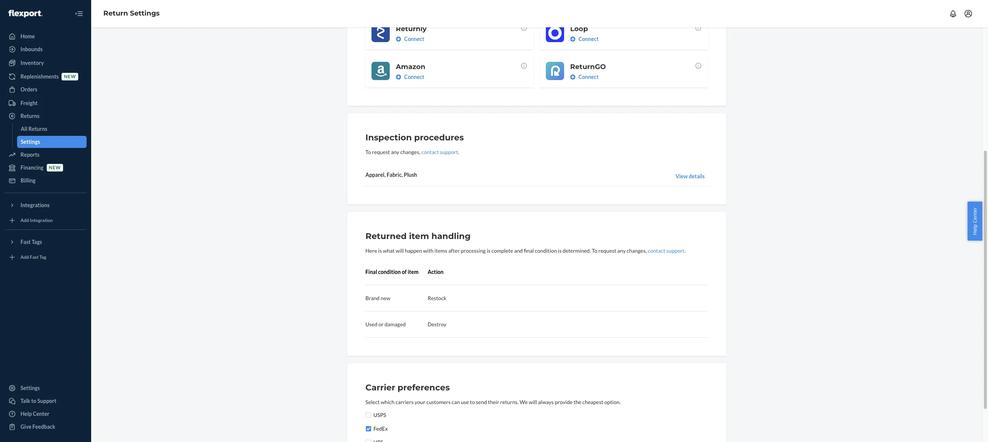 Task type: locate. For each thing, give the bounding box(es) containing it.
freight link
[[5, 97, 87, 109]]

to right use
[[470, 399, 475, 406]]

to up apparel,
[[366, 149, 371, 155]]

home
[[21, 33, 35, 40]]

0 vertical spatial contact support link
[[421, 149, 458, 155]]

0 vertical spatial settings
[[130, 9, 160, 18]]

apparel, fabric, plush
[[366, 172, 417, 178]]

contact support link for inspection procedures
[[421, 149, 458, 155]]

1 vertical spatial settings
[[21, 139, 40, 145]]

0 vertical spatial add
[[21, 218, 29, 224]]

to
[[31, 398, 36, 405], [470, 399, 475, 406]]

plus circle image
[[396, 74, 401, 80]]

amazon
[[396, 63, 425, 71]]

is left determined. on the right of the page
[[558, 248, 562, 254]]

carriers
[[396, 399, 414, 406]]

all returns
[[21, 126, 47, 132]]

request right determined. on the right of the page
[[599, 248, 616, 254]]

0 horizontal spatial new
[[49, 165, 61, 171]]

final
[[524, 248, 534, 254]]

1 horizontal spatial help
[[972, 224, 979, 235]]

1 horizontal spatial center
[[972, 208, 979, 223]]

new down reports link
[[49, 165, 61, 171]]

loop
[[570, 25, 588, 33]]

0 vertical spatial square image
[[366, 413, 372, 419]]

help center inside button
[[972, 208, 979, 235]]

1 vertical spatial item
[[408, 269, 419, 275]]

1 horizontal spatial support
[[666, 248, 685, 254]]

connect down returngo
[[579, 74, 599, 80]]

1 vertical spatial to
[[592, 248, 598, 254]]

add left integration
[[21, 218, 29, 224]]

0 horizontal spatial changes,
[[400, 149, 420, 155]]

billing link
[[5, 175, 87, 187]]

0 vertical spatial any
[[391, 149, 399, 155]]

1 vertical spatial returns
[[28, 126, 47, 132]]

2 vertical spatial settings
[[21, 385, 40, 392]]

help center
[[972, 208, 979, 235], [21, 411, 49, 418]]

will
[[396, 248, 404, 254], [529, 399, 537, 406]]

apparel,
[[366, 172, 386, 178]]

1 horizontal spatial condition
[[535, 248, 557, 254]]

0 vertical spatial center
[[972, 208, 979, 223]]

1 horizontal spatial will
[[529, 399, 537, 406]]

view details
[[676, 173, 705, 180]]

new up orders link
[[64, 74, 76, 80]]

condition right the "final"
[[535, 248, 557, 254]]

2 horizontal spatial is
[[558, 248, 562, 254]]

connect button
[[396, 35, 424, 43], [570, 35, 599, 43], [396, 73, 424, 81]]

open notifications image
[[949, 9, 958, 18]]

connect for amazon
[[404, 74, 424, 80]]

returned
[[366, 231, 407, 242]]

connect inside "link"
[[579, 74, 599, 80]]

2 add from the top
[[21, 255, 29, 260]]

1 horizontal spatial new
[[64, 74, 76, 80]]

fast left tags
[[21, 239, 31, 245]]

your
[[415, 399, 425, 406]]

support
[[440, 149, 458, 155], [666, 248, 685, 254]]

1 horizontal spatial help center
[[972, 208, 979, 235]]

1 vertical spatial add
[[21, 255, 29, 260]]

0 vertical spatial new
[[64, 74, 76, 80]]

1 add from the top
[[21, 218, 29, 224]]

is left complete
[[487, 248, 491, 254]]

1 vertical spatial request
[[599, 248, 616, 254]]

and
[[514, 248, 523, 254]]

0 vertical spatial help center
[[972, 208, 979, 235]]

to right determined. on the right of the page
[[592, 248, 598, 254]]

request
[[372, 149, 390, 155], [599, 248, 616, 254]]

1 horizontal spatial contact support link
[[648, 248, 685, 254]]

connect button down loop
[[570, 35, 599, 43]]

their
[[488, 399, 499, 406]]

0 horizontal spatial condition
[[378, 269, 401, 275]]

connect
[[404, 36, 424, 42], [579, 36, 599, 42], [404, 74, 424, 80], [579, 74, 599, 80]]

0 horizontal spatial request
[[372, 149, 390, 155]]

integration
[[30, 218, 53, 224]]

0 horizontal spatial help center
[[21, 411, 49, 418]]

0 vertical spatial support
[[440, 149, 458, 155]]

add for add fast tag
[[21, 255, 29, 260]]

2 horizontal spatial new
[[381, 295, 390, 302]]

0 vertical spatial to
[[366, 149, 371, 155]]

give feedback button
[[5, 421, 87, 434]]

always
[[538, 399, 554, 406]]

use
[[461, 399, 469, 406]]

1 vertical spatial any
[[618, 248, 626, 254]]

0 vertical spatial contact
[[421, 149, 439, 155]]

0 horizontal spatial center
[[33, 411, 49, 418]]

item up happen
[[409, 231, 429, 242]]

square image up check square icon
[[366, 413, 372, 419]]

give feedback
[[21, 424, 55, 430]]

procedures
[[414, 133, 464, 143]]

square image
[[366, 413, 372, 419], [366, 440, 372, 443]]

1 vertical spatial center
[[33, 411, 49, 418]]

0 horizontal spatial to
[[366, 149, 371, 155]]

settings up the reports
[[21, 139, 40, 145]]

item
[[409, 231, 429, 242], [408, 269, 419, 275]]

will right what
[[396, 248, 404, 254]]

plush
[[404, 172, 417, 178]]

connect down returnly
[[404, 36, 424, 42]]

1 horizontal spatial request
[[599, 248, 616, 254]]

square image down check square icon
[[366, 440, 372, 443]]

what
[[383, 248, 395, 254]]

details
[[689, 173, 705, 180]]

plus circle image down loop
[[570, 36, 576, 42]]

connect button down returnly
[[396, 35, 424, 43]]

freight
[[21, 100, 38, 106]]

settings
[[130, 9, 160, 18], [21, 139, 40, 145], [21, 385, 40, 392]]

settings link up 'support'
[[5, 383, 87, 395]]

0 vertical spatial condition
[[535, 248, 557, 254]]

0 horizontal spatial contact support link
[[421, 149, 458, 155]]

3 is from the left
[[558, 248, 562, 254]]

send
[[476, 399, 487, 406]]

fast left tag
[[30, 255, 39, 260]]

1 vertical spatial contact
[[648, 248, 665, 254]]

new right "brand"
[[381, 295, 390, 302]]

plus circle image for returnly
[[396, 36, 401, 42]]

1 vertical spatial contact support link
[[648, 248, 685, 254]]

returns right all
[[28, 126, 47, 132]]

plus circle image down returngo
[[570, 74, 576, 80]]

connect button for loop
[[570, 35, 599, 43]]

1 horizontal spatial is
[[487, 248, 491, 254]]

1 vertical spatial new
[[49, 165, 61, 171]]

new
[[64, 74, 76, 80], [49, 165, 61, 171], [381, 295, 390, 302]]

0 horizontal spatial help
[[21, 411, 32, 418]]

returngo
[[570, 63, 606, 71]]

to
[[366, 149, 371, 155], [592, 248, 598, 254]]

1 vertical spatial help
[[21, 411, 32, 418]]

brand new
[[366, 295, 390, 302]]

reports
[[21, 152, 39, 158]]

1 vertical spatial fast
[[30, 255, 39, 260]]

return settings link
[[103, 9, 160, 18]]

plus circle image down returnly
[[396, 36, 401, 42]]

0 vertical spatial request
[[372, 149, 390, 155]]

1 square image from the top
[[366, 413, 372, 419]]

center
[[972, 208, 979, 223], [33, 411, 49, 418]]

connect down the amazon
[[404, 74, 424, 80]]

of
[[402, 269, 407, 275]]

help center button
[[968, 202, 983, 241]]

1 vertical spatial will
[[529, 399, 537, 406]]

0 horizontal spatial will
[[396, 248, 404, 254]]

0 vertical spatial help
[[972, 224, 979, 235]]

0 horizontal spatial to
[[31, 398, 36, 405]]

carrier preferences
[[366, 383, 450, 393]]

1 horizontal spatial any
[[618, 248, 626, 254]]

0 vertical spatial .
[[458, 149, 459, 155]]

0 vertical spatial fast
[[21, 239, 31, 245]]

item right of
[[408, 269, 419, 275]]

connect button down the amazon
[[396, 73, 424, 81]]

1 horizontal spatial contact
[[648, 248, 665, 254]]

is left what
[[378, 248, 382, 254]]

settings right "return"
[[130, 9, 160, 18]]

check square image
[[366, 426, 372, 432]]

1 vertical spatial condition
[[378, 269, 401, 275]]

carrier
[[366, 383, 395, 393]]

action
[[428, 269, 444, 275]]

used
[[366, 321, 377, 328]]

condition left of
[[378, 269, 401, 275]]

will right "we"
[[529, 399, 537, 406]]

processing
[[461, 248, 486, 254]]

plus circle image
[[396, 36, 401, 42], [570, 36, 576, 42], [570, 74, 576, 80]]

2 vertical spatial new
[[381, 295, 390, 302]]

flexport logo image
[[8, 10, 42, 17]]

1 horizontal spatial .
[[685, 248, 686, 254]]

fast inside fast tags dropdown button
[[21, 239, 31, 245]]

to right talk
[[31, 398, 36, 405]]

financing
[[21, 165, 44, 171]]

returns
[[21, 113, 39, 119], [28, 126, 47, 132]]

request down inspection
[[372, 149, 390, 155]]

0 vertical spatial will
[[396, 248, 404, 254]]

is
[[378, 248, 382, 254], [487, 248, 491, 254], [558, 248, 562, 254]]

all
[[21, 126, 27, 132]]

returns down freight
[[21, 113, 39, 119]]

the
[[574, 399, 581, 406]]

settings up talk
[[21, 385, 40, 392]]

connect down loop
[[579, 36, 599, 42]]

1 horizontal spatial changes,
[[627, 248, 647, 254]]

support
[[37, 398, 56, 405]]

2 is from the left
[[487, 248, 491, 254]]

1 vertical spatial square image
[[366, 440, 372, 443]]

add down fast tags
[[21, 255, 29, 260]]

0 horizontal spatial is
[[378, 248, 382, 254]]

1 vertical spatial .
[[685, 248, 686, 254]]

settings link
[[17, 136, 87, 148], [5, 383, 87, 395]]

settings link down the all returns link
[[17, 136, 87, 148]]



Task type: describe. For each thing, give the bounding box(es) containing it.
add integration
[[21, 218, 53, 224]]

talk to support
[[21, 398, 56, 405]]

we
[[520, 399, 528, 406]]

reports link
[[5, 149, 87, 161]]

1 horizontal spatial to
[[470, 399, 475, 406]]

add fast tag link
[[5, 252, 87, 264]]

give
[[21, 424, 31, 430]]

happen
[[405, 248, 422, 254]]

fast tags button
[[5, 236, 87, 248]]

inventory link
[[5, 57, 87, 69]]

returns.
[[500, 399, 519, 406]]

talk to support button
[[5, 396, 87, 408]]

customers
[[426, 399, 451, 406]]

to request any changes, contact support .
[[366, 149, 459, 155]]

with
[[423, 248, 434, 254]]

0 horizontal spatial any
[[391, 149, 399, 155]]

0 vertical spatial changes,
[[400, 149, 420, 155]]

1 vertical spatial support
[[666, 248, 685, 254]]

connect for loop
[[579, 36, 599, 42]]

orders
[[21, 86, 37, 93]]

0 horizontal spatial support
[[440, 149, 458, 155]]

view details button
[[676, 173, 705, 180]]

cheapest
[[582, 399, 603, 406]]

determined.
[[563, 248, 591, 254]]

0 horizontal spatial .
[[458, 149, 459, 155]]

fast tags
[[21, 239, 42, 245]]

1 vertical spatial help center
[[21, 411, 49, 418]]

home link
[[5, 30, 87, 43]]

0 vertical spatial item
[[409, 231, 429, 242]]

after
[[448, 248, 460, 254]]

tags
[[32, 239, 42, 245]]

integrations
[[21, 202, 50, 209]]

complete
[[492, 248, 513, 254]]

billing
[[21, 177, 36, 184]]

1 vertical spatial changes,
[[627, 248, 647, 254]]

option.
[[604, 399, 621, 406]]

center inside button
[[972, 208, 979, 223]]

view
[[676, 173, 688, 180]]

connect button for amazon
[[396, 73, 424, 81]]

used or damaged
[[366, 321, 406, 328]]

destroy
[[428, 321, 447, 328]]

select which carriers your customers can use to send their returns. we will always provide the cheapest option.
[[366, 399, 621, 406]]

provide
[[555, 399, 573, 406]]

new for replenishments
[[64, 74, 76, 80]]

here is what will happen with items after processing is complete and final condition is determined. to request any changes, contact support .
[[366, 248, 686, 254]]

return settings
[[103, 9, 160, 18]]

2 square image from the top
[[366, 440, 372, 443]]

or
[[378, 321, 384, 328]]

fast inside add fast tag link
[[30, 255, 39, 260]]

preferences
[[398, 383, 450, 393]]

connect link
[[570, 73, 702, 81]]

close navigation image
[[74, 9, 84, 18]]

new for financing
[[49, 165, 61, 171]]

talk
[[21, 398, 30, 405]]

tag
[[39, 255, 46, 260]]

1 vertical spatial settings link
[[5, 383, 87, 395]]

which
[[381, 399, 395, 406]]

fabric,
[[387, 172, 403, 178]]

connect button for returnly
[[396, 35, 424, 43]]

help inside button
[[972, 224, 979, 235]]

can
[[452, 399, 460, 406]]

add integration link
[[5, 215, 87, 227]]

handling
[[432, 231, 471, 242]]

add fast tag
[[21, 255, 46, 260]]

1 horizontal spatial to
[[592, 248, 598, 254]]

select
[[366, 399, 380, 406]]

inbounds
[[21, 46, 43, 52]]

orders link
[[5, 84, 87, 96]]

final
[[366, 269, 377, 275]]

damaged
[[385, 321, 406, 328]]

replenishments
[[21, 73, 59, 80]]

inbounds link
[[5, 43, 87, 55]]

feedback
[[32, 424, 55, 430]]

plus circle image for loop
[[570, 36, 576, 42]]

return
[[103, 9, 128, 18]]

items
[[435, 248, 447, 254]]

inspection
[[366, 133, 412, 143]]

open account menu image
[[964, 9, 973, 18]]

0 vertical spatial settings link
[[17, 136, 87, 148]]

here
[[366, 248, 377, 254]]

help center link
[[5, 408, 87, 421]]

brand
[[366, 295, 380, 302]]

integrations button
[[5, 199, 87, 212]]

connect for returnly
[[404, 36, 424, 42]]

returns link
[[5, 110, 87, 122]]

inventory
[[21, 60, 44, 66]]

inspection procedures
[[366, 133, 464, 143]]

plus circle image inside connect "link"
[[570, 74, 576, 80]]

returnly
[[396, 25, 427, 33]]

restock
[[428, 295, 446, 302]]

0 horizontal spatial contact
[[421, 149, 439, 155]]

to inside button
[[31, 398, 36, 405]]

contact support link for returned item handling
[[648, 248, 685, 254]]

final condition of item
[[366, 269, 419, 275]]

add for add integration
[[21, 218, 29, 224]]

all returns link
[[17, 123, 87, 135]]

1 is from the left
[[378, 248, 382, 254]]

0 vertical spatial returns
[[21, 113, 39, 119]]



Task type: vqa. For each thing, say whether or not it's contained in the screenshot.
Connect Button
yes



